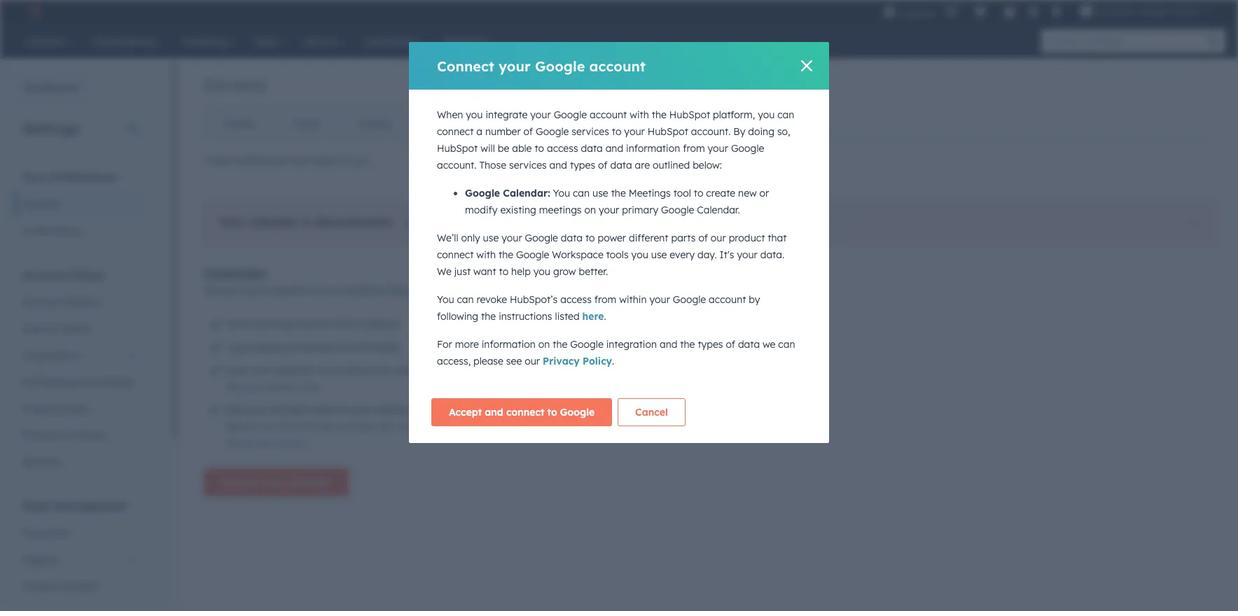 Task type: locate. For each thing, give the bounding box(es) containing it.
it
[[448, 216, 454, 229]]

for more information on the google integration and the types of data we can access, please see our
[[437, 338, 795, 368]]

information up are
[[626, 142, 680, 155]]

1 horizontal spatial information
[[626, 142, 680, 155]]

your down all
[[502, 232, 522, 244]]

1 vertical spatial account.
[[437, 159, 477, 172]]

these
[[204, 154, 231, 167]]

0 vertical spatial you
[[553, 187, 570, 200]]

the up primary
[[611, 187, 626, 200]]

objects button
[[14, 547, 146, 574]]

from up below:
[[683, 142, 705, 155]]

0 horizontal spatial security link
[[14, 449, 146, 476]]

dashboard link
[[0, 74, 86, 102]]

0 vertical spatial sync.
[[494, 284, 517, 297]]

account inside when you integrate your google account with the hubspot platform, you can connect a number of google services to your hubspot account. by doing so, hubspot will be able to access data and information from your google account. those services and types of data are outlined below:
[[590, 109, 627, 121]]

from up here .
[[594, 293, 617, 306]]

connect inside button
[[506, 406, 545, 419]]

connect for connect your calendar
[[221, 476, 261, 489]]

connect
[[437, 57, 494, 75], [407, 216, 445, 229], [204, 284, 242, 297], [221, 476, 261, 489]]

please
[[474, 355, 504, 368]]

cancel button
[[618, 399, 685, 427]]

1 vertical spatial privacy
[[22, 429, 56, 442]]

downloads
[[82, 376, 134, 389]]

sync. inside "calendar connect your calendar to use hubspot meetings and calendar sync."
[[494, 284, 517, 297]]

1 horizontal spatial our
[[711, 232, 726, 244]]

import
[[22, 581, 55, 593]]

and
[[606, 142, 623, 155], [550, 159, 567, 172], [430, 284, 448, 297], [660, 338, 678, 351], [485, 406, 503, 419], [256, 438, 271, 449]]

directly
[[297, 318, 331, 331]]

0 vertical spatial security link
[[559, 107, 636, 141]]

0 vertical spatial account.
[[691, 125, 731, 138]]

1 vertical spatial account
[[590, 109, 627, 121]]

additional
[[275, 422, 315, 432]]

1 vertical spatial security link
[[14, 449, 146, 476]]

0 vertical spatial account
[[589, 57, 646, 75]]

1 horizontal spatial sync
[[301, 382, 320, 393]]

1 horizontal spatial security
[[579, 118, 617, 130]]

the right all
[[516, 216, 531, 229]]

0 horizontal spatial privacy
[[22, 429, 56, 442]]

of
[[524, 125, 533, 138], [598, 159, 608, 172], [699, 232, 708, 244], [726, 338, 735, 351]]

sync down so
[[301, 382, 320, 393]]

integrate
[[486, 109, 528, 121]]

privacy inside connect your google account dialog
[[543, 355, 580, 368]]

calendar inside the see your hubspot tasks in your calendar requires an additional step with task sync. only available on sales starter and up plans.
[[374, 403, 414, 416]]

data inside we'll only use your google data to power different parts of our product that connect with the google workspace tools you use every day. it's your data. we just want to help you grow better.
[[561, 232, 583, 244]]

navigation
[[204, 106, 637, 141]]

want
[[474, 265, 496, 278]]

on down accept
[[455, 422, 465, 432]]

0 vertical spatial information
[[626, 142, 680, 155]]

types inside 'for more information on the google integration and the types of data we can access, please see our'
[[698, 338, 723, 351]]

0 horizontal spatial security
[[22, 456, 60, 469]]

you inside you can revoke hubspot's access from within your google account by following the instructions listed
[[437, 293, 454, 306]]

connect inside dialog
[[437, 57, 494, 75]]

1 horizontal spatial only
[[461, 232, 480, 244]]

google inside you can use the meetings tool to create new or modify existing meetings on your primary google calendar.
[[661, 204, 694, 216]]

1 vertical spatial account
[[22, 296, 60, 309]]

google up privacy policy .
[[570, 338, 604, 351]]

calendar.
[[697, 204, 740, 216]]

privacy down tracking
[[22, 429, 56, 442]]

we'll
[[437, 232, 458, 244]]

consent
[[69, 429, 107, 442]]

1 horizontal spatial general
[[204, 74, 265, 95]]

google up help
[[516, 249, 549, 261]]

privacy & consent
[[22, 429, 107, 442]]

1 horizontal spatial services
[[572, 125, 609, 138]]

0 vertical spatial privacy
[[543, 355, 580, 368]]

privacy
[[543, 355, 580, 368], [22, 429, 56, 442]]

with up want
[[476, 249, 496, 261]]

1 account from the top
[[22, 268, 68, 282]]

can up connect it to access all the features in the meetings tool. at top
[[573, 187, 590, 200]]

on right features
[[584, 204, 596, 216]]

connect inside button
[[221, 476, 261, 489]]

2 vertical spatial access
[[560, 293, 592, 306]]

1 horizontal spatial on
[[538, 338, 550, 351]]

users & teams link
[[14, 316, 146, 342]]

use
[[593, 187, 608, 200], [483, 232, 499, 244], [651, 249, 667, 261], [323, 284, 339, 297]]

and up sales
[[485, 406, 503, 419]]

from right directly
[[334, 318, 356, 331]]

can inside the sync your calendar so contacts can schedule time with you requires calendar sync
[[374, 364, 391, 377]]

1 horizontal spatial sync.
[[494, 284, 517, 297]]

google inside 'for more information on the google integration and the types of data we can access, please see our'
[[570, 338, 604, 351]]

sync.
[[494, 284, 517, 297], [375, 422, 395, 432]]

0 vertical spatial your
[[22, 170, 48, 184]]

use down modify
[[483, 232, 499, 244]]

0 vertical spatial in
[[575, 216, 583, 229]]

of inside we'll only use your google data to power different parts of our product that connect with the google workspace tools you use every day. it's your data. we just want to help you grow better.
[[699, 232, 708, 244]]

calendar left the is
[[248, 215, 299, 229]]

cancel
[[635, 406, 668, 419]]

your up the an
[[246, 403, 267, 416]]

services
[[572, 125, 609, 138], [509, 159, 547, 172]]

code
[[64, 403, 88, 415]]

tasks
[[313, 403, 337, 416]]

able
[[512, 142, 532, 155]]

0 vertical spatial requires
[[226, 382, 260, 393]]

our
[[711, 232, 726, 244], [525, 355, 540, 368]]

to inside you can use the meetings tool to create new or modify existing meetings on your primary google calendar.
[[694, 187, 703, 200]]

the inside when you integrate your google account with the hubspot platform, you can connect a number of google services to your hubspot account. by doing so, hubspot will be able to access data and information from your google account. those services and types of data are outlined below:
[[652, 109, 667, 121]]

services down able
[[509, 159, 547, 172]]

google down 'by'
[[731, 142, 764, 155]]

1 vertical spatial our
[[525, 355, 540, 368]]

1 vertical spatial .
[[612, 355, 614, 368]]

calendar up 'only'
[[374, 403, 414, 416]]

google down every
[[673, 293, 706, 306]]

menu containing provation design studio
[[882, 0, 1221, 22]]

1 vertical spatial services
[[509, 159, 547, 172]]

you.
[[353, 154, 372, 167]]

types inside when you integrate your google account with the hubspot platform, you can connect a number of google services to your hubspot account. by doing so, hubspot will be able to access data and information from your google account. those services and types of data are outlined below:
[[570, 159, 595, 172]]

in
[[575, 216, 583, 229], [340, 403, 348, 416]]

sync
[[226, 364, 248, 377], [301, 382, 320, 393]]

number
[[485, 125, 521, 138]]

1 vertical spatial you
[[437, 293, 454, 306]]

0 horizontal spatial information
[[482, 338, 536, 351]]

and right integration
[[660, 338, 678, 351]]

connect down see
[[506, 406, 545, 419]]

0 horizontal spatial meetings
[[386, 284, 428, 297]]

the right integration
[[680, 338, 695, 351]]

your inside alert
[[219, 215, 245, 229]]

meetings inside your calendar is disconnected. alert
[[603, 216, 646, 229]]

properties link
[[14, 520, 146, 547]]

sync. inside the see your hubspot tasks in your calendar requires an additional step with task sync. only available on sales starter and up plans.
[[375, 422, 395, 432]]

meetings inside "calendar connect your calendar to use hubspot meetings and calendar sync."
[[386, 284, 428, 297]]

2 vertical spatial on
[[455, 422, 465, 432]]

1 vertical spatial sync.
[[375, 422, 395, 432]]

0 horizontal spatial our
[[525, 355, 540, 368]]

information inside when you integrate your google account with the hubspot platform, you can connect a number of google services to your hubspot account. by doing so, hubspot will be able to access data and information from your google account. those services and types of data are outlined below:
[[626, 142, 680, 155]]

marketplace downloads link
[[14, 369, 146, 396]]

your up integrate
[[499, 57, 531, 75]]

1 vertical spatial your
[[219, 215, 245, 229]]

the down revoke
[[481, 310, 496, 323]]

connect down starter
[[221, 476, 261, 489]]

can down automatically
[[374, 364, 391, 377]]

can up so,
[[778, 109, 794, 121]]

on inside you can use the meetings tool to create new or modify existing meetings on your primary google calendar.
[[584, 204, 596, 216]]

connect inside alert
[[407, 216, 445, 229]]

0 vertical spatial types
[[570, 159, 595, 172]]

connect left it
[[407, 216, 445, 229]]

calendar up the an
[[263, 382, 298, 393]]

calling icon button
[[939, 2, 963, 20]]

doing
[[748, 125, 775, 138]]

from inside you can revoke hubspot's access from within your google account by following the instructions listed
[[594, 293, 617, 306]]

information up see
[[482, 338, 536, 351]]

0 vertical spatial from
[[683, 142, 705, 155]]

calendar left a
[[430, 118, 474, 130]]

security link up are
[[559, 107, 636, 141]]

privacy left policy
[[543, 355, 580, 368]]

data management element
[[14, 499, 146, 611]]

with right time
[[460, 364, 479, 377]]

connect inside "calendar connect your calendar to use hubspot meetings and calendar sync."
[[204, 284, 242, 297]]

the inside you can use the meetings tool to create new or modify existing meetings on your primary google calendar.
[[611, 187, 626, 200]]

sync. right 'task'
[[375, 422, 395, 432]]

0 horizontal spatial .
[[604, 310, 606, 323]]

preferences
[[233, 154, 287, 167]]

2 vertical spatial connect
[[506, 406, 545, 419]]

users
[[22, 323, 48, 335]]

accept and connect to google button
[[431, 399, 612, 427]]

task
[[356, 422, 373, 432]]

with
[[630, 109, 649, 121], [476, 249, 496, 261], [460, 364, 479, 377], [337, 422, 354, 432]]

preferences
[[52, 170, 117, 184]]

your down up
[[264, 476, 286, 489]]

0 horizontal spatial in
[[340, 403, 348, 416]]

you for following
[[437, 293, 454, 306]]

general up profile link
[[204, 74, 265, 95]]

will
[[481, 142, 495, 155]]

meetings up power
[[603, 216, 646, 229]]

your up power
[[599, 204, 619, 216]]

google down privacy policy link
[[560, 406, 595, 419]]

account. left those
[[437, 159, 477, 172]]

you up the following
[[437, 293, 454, 306]]

connect down when
[[437, 125, 474, 138]]

connect your google account dialog
[[409, 42, 829, 443]]

help image
[[1004, 6, 1016, 19]]

1 horizontal spatial you
[[553, 187, 570, 200]]

0 vertical spatial meetings
[[629, 187, 671, 200]]

the up power
[[586, 216, 600, 229]]

1 vertical spatial only
[[461, 232, 480, 244]]

connect up when
[[437, 57, 494, 75]]

outlined
[[653, 159, 690, 172]]

2 vertical spatial &
[[58, 581, 65, 593]]

those
[[479, 159, 507, 172]]

0 vertical spatial connect
[[437, 125, 474, 138]]

use up directly
[[323, 284, 339, 297]]

1 vertical spatial &
[[59, 429, 66, 442]]

can up the following
[[457, 293, 474, 306]]

1 horizontal spatial your
[[219, 215, 245, 229]]

with left 'task'
[[337, 422, 354, 432]]

and down we
[[430, 284, 448, 297]]

0 vertical spatial services
[[572, 125, 609, 138]]

disconnected.
[[315, 215, 393, 229]]

access left all
[[469, 216, 500, 229]]

access up listed
[[560, 293, 592, 306]]

requires up starter
[[226, 422, 260, 432]]

calendar
[[248, 215, 299, 229], [268, 284, 308, 297], [451, 284, 491, 297], [274, 364, 315, 377], [374, 403, 414, 416], [289, 476, 331, 489]]

1 vertical spatial calendar
[[204, 265, 268, 282]]

our inside we'll only use your google data to power different parts of our product that connect with the google workspace tools you use every day. it's your data. we just want to help you grow better.
[[711, 232, 726, 244]]

0 vertical spatial access
[[547, 142, 578, 155]]

meetings down calendar:
[[539, 204, 582, 216]]

calendar inside navigation
[[430, 118, 474, 130]]

1 horizontal spatial .
[[612, 355, 614, 368]]

your right integrate
[[530, 109, 551, 121]]

0 vertical spatial account
[[22, 268, 68, 282]]

2 vertical spatial account
[[709, 293, 746, 306]]

0 horizontal spatial on
[[455, 422, 465, 432]]

our up it's
[[711, 232, 726, 244]]

james peterson image
[[1080, 5, 1093, 18]]

1 vertical spatial from
[[594, 293, 617, 306]]

calendar for calendar
[[430, 118, 474, 130]]

you up doing
[[758, 109, 775, 121]]

2 horizontal spatial from
[[683, 142, 705, 155]]

1 vertical spatial security
[[22, 456, 60, 469]]

the up "outlined" at the right
[[652, 109, 667, 121]]

use inside you can use the meetings tool to create new or modify existing meetings on your primary google calendar.
[[593, 187, 608, 200]]

your inside the sync your calendar so contacts can schedule time with you requires calendar sync
[[251, 364, 272, 377]]

search button
[[1202, 29, 1226, 53]]

1 horizontal spatial security link
[[559, 107, 636, 141]]

access right able
[[547, 142, 578, 155]]

meetings inside you can use the meetings tool to create new or modify existing meetings on your primary google calendar.
[[539, 204, 582, 216]]

hubspot link
[[17, 3, 53, 20]]

& inside data management element
[[58, 581, 65, 593]]

1 vertical spatial requires
[[226, 422, 260, 432]]

to inside button
[[547, 406, 557, 419]]

you down different
[[631, 249, 648, 261]]

profile link
[[205, 107, 273, 141]]

management
[[53, 499, 127, 513]]

your inside you can use the meetings tool to create new or modify existing meetings on your primary google calendar.
[[599, 204, 619, 216]]

your preferences element
[[14, 169, 146, 244]]

with up are
[[630, 109, 649, 121]]

data left 'we'
[[738, 338, 760, 351]]

0 vertical spatial our
[[711, 232, 726, 244]]

services right tasks
[[572, 125, 609, 138]]

calendar for calendar connect your calendar to use hubspot meetings and calendar sync.
[[204, 265, 268, 282]]

2 horizontal spatial on
[[584, 204, 596, 216]]

account
[[589, 57, 646, 75], [590, 109, 627, 121], [709, 293, 746, 306]]

1 horizontal spatial from
[[594, 293, 617, 306]]

information inside 'for more information on the google integration and the types of data we can access, please see our'
[[482, 338, 536, 351]]

0 vertical spatial security
[[579, 118, 617, 130]]

types up you can use the meetings tool to create new or modify existing meetings on your primary google calendar.
[[570, 159, 595, 172]]

with inside we'll only use your google data to power different parts of our product that connect with the google workspace tools you use every day. it's your data. we just want to help you grow better.
[[476, 249, 496, 261]]

settings
[[22, 120, 80, 137]]

notifications image
[[1051, 6, 1063, 19]]

notifications button
[[1045, 0, 1069, 22]]

1 vertical spatial in
[[340, 403, 348, 416]]

1 vertical spatial information
[[482, 338, 536, 351]]

security link down consent
[[14, 449, 146, 476]]

1 vertical spatial general
[[22, 198, 58, 211]]

& left consent
[[59, 429, 66, 442]]

sync. down help
[[494, 284, 517, 297]]

data up the workspace
[[561, 232, 583, 244]]

& for consent
[[59, 429, 66, 442]]

you inside you can use the meetings tool to create new or modify existing meetings on your primary google calendar.
[[553, 187, 570, 200]]

1 horizontal spatial meetings
[[629, 187, 671, 200]]

0 horizontal spatial general
[[22, 198, 58, 211]]

account. left 'by'
[[691, 125, 731, 138]]

2 vertical spatial calendar
[[263, 382, 298, 393]]

from
[[683, 142, 705, 155], [594, 293, 617, 306], [334, 318, 356, 331]]

1 vertical spatial sync
[[301, 382, 320, 393]]

better.
[[579, 265, 608, 278]]

meetings
[[539, 204, 582, 216], [603, 216, 646, 229], [252, 318, 295, 331], [291, 341, 333, 354]]

hubspot
[[669, 109, 710, 121], [648, 125, 688, 138], [437, 142, 478, 155], [342, 284, 383, 297], [359, 318, 400, 331], [269, 403, 310, 416]]

0 horizontal spatial types
[[570, 159, 595, 172]]

can right 'we'
[[778, 338, 795, 351]]

types
[[570, 159, 595, 172], [698, 338, 723, 351]]

google calendar:
[[465, 187, 550, 200]]

plans.
[[286, 438, 309, 449]]

2 vertical spatial from
[[334, 318, 356, 331]]

menu
[[882, 0, 1221, 22]]

1 vertical spatial connect
[[437, 249, 474, 261]]

of left 'we'
[[726, 338, 735, 351]]

google inside button
[[560, 406, 595, 419]]

of up day. on the right
[[699, 232, 708, 244]]

information
[[626, 142, 680, 155], [482, 338, 536, 351]]

navigation containing profile
[[204, 106, 637, 141]]

0 vertical spatial sync
[[226, 364, 248, 377]]

1 requires from the top
[[226, 382, 260, 393]]

starter
[[226, 438, 254, 449]]

connect inside when you integrate your google account with the hubspot platform, you can connect a number of google services to your hubspot account. by doing so, hubspot will be able to access data and information from your google account. those services and types of data are outlined below:
[[437, 125, 474, 138]]

primary
[[622, 204, 658, 216]]

0 vertical spatial calendar
[[430, 118, 474, 130]]

& right users
[[51, 323, 58, 335]]

can inside 'for more information on the google integration and the types of data we can access, please see our'
[[778, 338, 795, 351]]

calendar up "send"
[[204, 265, 268, 282]]

0 vertical spatial on
[[584, 204, 596, 216]]

and up you can use the meetings tool to create new or modify existing meetings on your primary google calendar.
[[606, 142, 623, 155]]

defaults
[[63, 296, 102, 309]]

0 horizontal spatial you
[[437, 293, 454, 306]]

account setup element
[[14, 268, 146, 476]]

connect
[[437, 125, 474, 138], [437, 249, 474, 261], [506, 406, 545, 419]]

0 vertical spatial only
[[290, 154, 309, 167]]

you left see
[[482, 364, 499, 377]]

notifications
[[22, 225, 82, 237]]

1 horizontal spatial privacy
[[543, 355, 580, 368]]

1 vertical spatial access
[[469, 216, 500, 229]]

policy
[[583, 355, 612, 368]]

google up tasks
[[535, 57, 585, 75]]

calendar inside the sync your calendar so contacts can schedule time with you requires calendar sync
[[263, 382, 298, 393]]

& left export
[[58, 581, 65, 593]]

can inside you can revoke hubspot's access from within your google account by following the instructions listed
[[457, 293, 474, 306]]

parts
[[671, 232, 696, 244]]

by
[[733, 125, 745, 138]]

0 vertical spatial .
[[604, 310, 606, 323]]

0 horizontal spatial sync.
[[375, 422, 395, 432]]

0 horizontal spatial your
[[22, 170, 48, 184]]

with inside when you integrate your google account with the hubspot platform, you can connect a number of google services to your hubspot account. by doing so, hubspot will be able to access data and information from your google account. those services and types of data are outlined below:
[[630, 109, 649, 121]]

1 vertical spatial meetings
[[386, 284, 428, 297]]

account up account defaults
[[22, 268, 68, 282]]

hubspot inside the see your hubspot tasks in your calendar requires an additional step with task sync. only available on sales starter and up plans.
[[269, 403, 310, 416]]

calendar inside "calendar connect your calendar to use hubspot meetings and calendar sync."
[[204, 265, 268, 282]]

power
[[598, 232, 626, 244]]

calendar down plans.
[[289, 476, 331, 489]]

0 vertical spatial &
[[51, 323, 58, 335]]

your left preferences
[[22, 170, 48, 184]]

your inside button
[[264, 476, 286, 489]]

in right features
[[575, 216, 583, 229]]

0 horizontal spatial account.
[[437, 159, 477, 172]]

1 vertical spatial on
[[538, 338, 550, 351]]

1 horizontal spatial types
[[698, 338, 723, 351]]

use up power
[[593, 187, 608, 200]]

your up below:
[[708, 142, 728, 155]]

the inside we'll only use your google data to power different parts of our product that connect with the google workspace tools you use every day. it's your data. we just want to help you grow better.
[[499, 249, 513, 261]]

1 horizontal spatial in
[[575, 216, 583, 229]]

2 requires from the top
[[226, 422, 260, 432]]

send meetings directly from hubspot
[[226, 318, 400, 331]]

access inside your calendar is disconnected. alert
[[469, 216, 500, 229]]

google down tool
[[661, 204, 694, 216]]

these preferences only apply to you.
[[204, 154, 372, 167]]

hubspot inside "calendar connect your calendar to use hubspot meetings and calendar sync."
[[342, 284, 383, 297]]

you for existing
[[553, 187, 570, 200]]

2 account from the top
[[22, 296, 60, 309]]

1 vertical spatial types
[[698, 338, 723, 351]]

you
[[466, 109, 483, 121], [758, 109, 775, 121], [631, 249, 648, 261], [534, 265, 550, 278], [482, 364, 499, 377]]

connect for connect your google account
[[437, 57, 494, 75]]

requires inside the sync your calendar so contacts can schedule time with you requires calendar sync
[[226, 382, 260, 393]]

the inside you can revoke hubspot's access from within your google account by following the instructions listed
[[481, 310, 496, 323]]

calling
[[359, 118, 390, 130]]

schedule
[[393, 364, 434, 377]]

privacy inside account setup element
[[22, 429, 56, 442]]



Task type: vqa. For each thing, say whether or not it's contained in the screenshot.
to in the you can use the meetings tool to create new or modify existing meetings on your primary google calendar.
yes



Task type: describe. For each thing, give the bounding box(es) containing it.
privacy & consent link
[[14, 422, 146, 449]]

existing
[[500, 204, 536, 216]]

0 vertical spatial general
[[204, 74, 265, 95]]

see
[[226, 403, 243, 416]]

we
[[437, 265, 452, 278]]

you can use the meetings tool to create new or modify existing meetings on your primary google calendar.
[[465, 187, 769, 216]]

requires inside the see your hubspot tasks in your calendar requires an additional step with task sync. only available on sales starter and up plans.
[[226, 422, 260, 432]]

marketplaces button
[[966, 0, 995, 22]]

you right help
[[534, 265, 550, 278]]

calendar:
[[503, 187, 550, 200]]

Search HubSpot search field
[[1041, 29, 1213, 53]]

dashboard
[[23, 81, 77, 94]]

new
[[738, 187, 757, 200]]

marketplace
[[22, 376, 80, 389]]

security inside navigation
[[579, 118, 617, 130]]

objects
[[22, 554, 58, 567]]

access inside when you integrate your google account with the hubspot platform, you can connect a number of google services to your hubspot account. by doing so, hubspot will be able to access data and information from your google account. those services and types of data are outlined below:
[[547, 142, 578, 155]]

tools
[[606, 249, 629, 261]]

listed
[[555, 310, 580, 323]]

your for your calendar is disconnected.
[[219, 215, 245, 229]]

revoke
[[477, 293, 507, 306]]

data up you can use the meetings tool to create new or modify existing meetings on your primary google calendar.
[[581, 142, 603, 155]]

0 horizontal spatial only
[[290, 154, 309, 167]]

import & export
[[22, 581, 98, 593]]

grow
[[553, 265, 576, 278]]

google up modify
[[465, 187, 500, 200]]

of up able
[[524, 125, 533, 138]]

account for account defaults
[[22, 296, 60, 309]]

we
[[763, 338, 776, 351]]

security link inside navigation
[[559, 107, 636, 141]]

search image
[[1209, 36, 1219, 46]]

your for your preferences
[[22, 170, 48, 184]]

hubspot's
[[510, 293, 558, 306]]

meetings inside you can use the meetings tool to create new or modify existing meetings on your primary google calendar.
[[629, 187, 671, 200]]

privacy for privacy policy .
[[543, 355, 580, 368]]

0 horizontal spatial sync
[[226, 364, 248, 377]]

calendar link
[[410, 107, 494, 141]]

upgrade
[[899, 7, 936, 18]]

users & teams
[[22, 323, 90, 335]]

you up a
[[466, 109, 483, 121]]

to inside your calendar is disconnected. alert
[[457, 216, 466, 229]]

integrations
[[22, 349, 80, 362]]

calendar down just
[[451, 284, 491, 297]]

close image
[[801, 60, 812, 71]]

hubspot image
[[25, 3, 42, 20]]

so
[[318, 364, 328, 377]]

can inside you can use the meetings tool to create new or modify existing meetings on your primary google calendar.
[[573, 187, 590, 200]]

from inside when you integrate your google account with the hubspot platform, you can connect a number of google services to your hubspot account. by doing so, hubspot will be able to access data and information from your google account. those services and types of data are outlined below:
[[683, 142, 705, 155]]

are
[[635, 159, 650, 172]]

calendar inside the sync your calendar so contacts can schedule time with you requires calendar sync
[[274, 364, 315, 377]]

on inside the see your hubspot tasks in your calendar requires an additional step with task sync. only available on sales starter and up plans.
[[455, 422, 465, 432]]

a
[[476, 125, 483, 138]]

google right number
[[536, 125, 569, 138]]

when
[[437, 109, 463, 121]]

properties
[[22, 527, 70, 540]]

on inside 'for more information on the google integration and the types of data we can access, please see our'
[[538, 338, 550, 351]]

your calendar is disconnected. alert
[[204, 202, 1216, 244]]

you inside the sync your calendar so contacts can schedule time with you requires calendar sync
[[482, 364, 499, 377]]

upgrade image
[[883, 6, 896, 19]]

privacy for privacy & consent
[[22, 429, 56, 442]]

account inside you can revoke hubspot's access from within your google account by following the instructions listed
[[709, 293, 746, 306]]

marketplaces image
[[974, 6, 987, 19]]

can inside when you integrate your google account with the hubspot platform, you can connect a number of google services to your hubspot account. by doing so, hubspot will be able to access data and information from your google account. those services and types of data are outlined below:
[[778, 109, 794, 121]]

data management
[[22, 499, 127, 513]]

use down different
[[651, 249, 667, 261]]

your inside you can revoke hubspot's access from within your google account by following the instructions listed
[[650, 293, 670, 306]]

our inside 'for more information on the google integration and the types of data we can access, please see our'
[[525, 355, 540, 368]]

when you integrate your google account with the hubspot platform, you can connect a number of google services to your hubspot account. by doing so, hubspot will be able to access data and information from your google account. those services and types of data are outlined below:
[[437, 109, 794, 172]]

1 horizontal spatial account.
[[691, 125, 731, 138]]

and inside button
[[485, 406, 503, 419]]

connect your calendar
[[221, 476, 331, 489]]

product
[[729, 232, 765, 244]]

marketplace downloads
[[22, 376, 134, 389]]

help button
[[998, 0, 1022, 22]]

connect it to access all the features in the meetings tool.
[[407, 216, 668, 229]]

use inside "calendar connect your calendar to use hubspot meetings and calendar sync."
[[323, 284, 339, 297]]

& for export
[[58, 581, 65, 593]]

access,
[[437, 355, 471, 368]]

google right tasks
[[554, 109, 587, 121]]

data left are
[[610, 159, 632, 172]]

following
[[437, 310, 478, 323]]

your up 'task'
[[351, 403, 371, 416]]

of inside 'for more information on the google integration and the types of data we can access, please see our'
[[726, 338, 735, 351]]

only inside we'll only use your google data to power different parts of our product that connect with the google workspace tools you use every day. it's your data. we just want to help you grow better.
[[461, 232, 480, 244]]

data
[[22, 499, 50, 513]]

0 horizontal spatial from
[[334, 318, 356, 331]]

time
[[437, 364, 457, 377]]

in inside the see your hubspot tasks in your calendar requires an additional step with task sync. only available on sales starter and up plans.
[[340, 403, 348, 416]]

your down product
[[737, 249, 758, 261]]

connect inside we'll only use your google data to power different parts of our product that connect with the google workspace tools you use every day. it's your data. we just want to help you grow better.
[[437, 249, 474, 261]]

to inside "calendar connect your calendar to use hubspot meetings and calendar sync."
[[311, 284, 321, 297]]

connect for connect it to access all the features in the meetings tool.
[[407, 216, 445, 229]]

with inside the see your hubspot tasks in your calendar requires an additional step with task sync. only available on sales starter and up plans.
[[337, 422, 354, 432]]

send
[[226, 318, 249, 331]]

calendar inside your calendar is disconnected. alert
[[248, 215, 299, 229]]

setup
[[71, 268, 104, 282]]

an
[[263, 422, 273, 432]]

calendar up send meetings directly from hubspot at the bottom left
[[268, 284, 308, 297]]

integrations button
[[14, 342, 146, 369]]

meetings up outgoing at the bottom of page
[[252, 318, 295, 331]]

workspace
[[552, 249, 604, 261]]

log outgoing meetings automatically
[[226, 341, 400, 354]]

data inside 'for more information on the google integration and the types of data we can access, please see our'
[[738, 338, 760, 351]]

tool.
[[648, 216, 668, 229]]

within
[[619, 293, 647, 306]]

and inside 'for more information on the google integration and the types of data we can access, please see our'
[[660, 338, 678, 351]]

see your hubspot tasks in your calendar requires an additional step with task sync. only available on sales starter and up plans.
[[226, 403, 489, 449]]

sales
[[468, 422, 489, 432]]

teams
[[61, 323, 90, 335]]

with inside the sync your calendar so contacts can schedule time with you requires calendar sync
[[460, 364, 479, 377]]

access inside you can revoke hubspot's access from within your google account by following the instructions listed
[[560, 293, 592, 306]]

tasks link
[[494, 107, 559, 141]]

we'll only use your google data to power different parts of our product that connect with the google workspace tools you use every day. it's your data. we just want to help you grow better.
[[437, 232, 787, 278]]

and inside the see your hubspot tasks in your calendar requires an additional step with task sync. only available on sales starter and up plans.
[[256, 438, 271, 449]]

google down connect it to access all the features in the meetings tool. at top
[[525, 232, 558, 244]]

step
[[318, 422, 335, 432]]

or
[[760, 187, 769, 200]]

accept
[[449, 406, 482, 419]]

0 horizontal spatial services
[[509, 159, 547, 172]]

tracking code link
[[14, 396, 146, 422]]

your inside "calendar connect your calendar to use hubspot meetings and calendar sync."
[[245, 284, 265, 297]]

below:
[[693, 159, 722, 172]]

it's
[[720, 249, 734, 261]]

the up privacy policy link
[[553, 338, 568, 351]]

provation
[[1095, 6, 1137, 17]]

calendar inside connect your calendar button
[[289, 476, 331, 489]]

tasks
[[514, 118, 539, 130]]

tracking
[[22, 403, 61, 415]]

help
[[511, 265, 531, 278]]

that
[[768, 232, 787, 244]]

outgoing
[[246, 341, 288, 354]]

apply
[[312, 154, 338, 167]]

and up calendar:
[[550, 159, 567, 172]]

settings image
[[1027, 6, 1040, 19]]

automatically
[[336, 341, 400, 354]]

security inside account setup element
[[22, 456, 60, 469]]

calling icon image
[[945, 6, 957, 18]]

privacy policy link
[[543, 355, 612, 368]]

google inside you can revoke hubspot's access from within your google account by following the instructions listed
[[673, 293, 706, 306]]

close image
[[1190, 219, 1198, 228]]

of up you can use the meetings tool to create new or modify existing meetings on your primary google calendar.
[[598, 159, 608, 172]]

design
[[1139, 6, 1169, 17]]

account for account setup
[[22, 268, 68, 282]]

account defaults link
[[14, 289, 146, 316]]

here .
[[582, 310, 606, 323]]

meetings down send meetings directly from hubspot at the bottom left
[[291, 341, 333, 354]]

be
[[498, 142, 509, 155]]

export
[[68, 581, 98, 593]]

general link
[[14, 191, 146, 218]]

day.
[[698, 249, 717, 261]]

studio
[[1171, 6, 1199, 17]]

tracking code
[[22, 403, 88, 415]]

your up are
[[624, 125, 645, 138]]

in inside your calendar is disconnected. alert
[[575, 216, 583, 229]]

account setup
[[22, 268, 104, 282]]

only
[[397, 422, 415, 432]]

and inside "calendar connect your calendar to use hubspot meetings and calendar sync."
[[430, 284, 448, 297]]

sync your calendar so contacts can schedule time with you requires calendar sync
[[226, 364, 499, 393]]

& for teams
[[51, 323, 58, 335]]

tool
[[673, 187, 691, 200]]

general inside general link
[[22, 198, 58, 211]]



